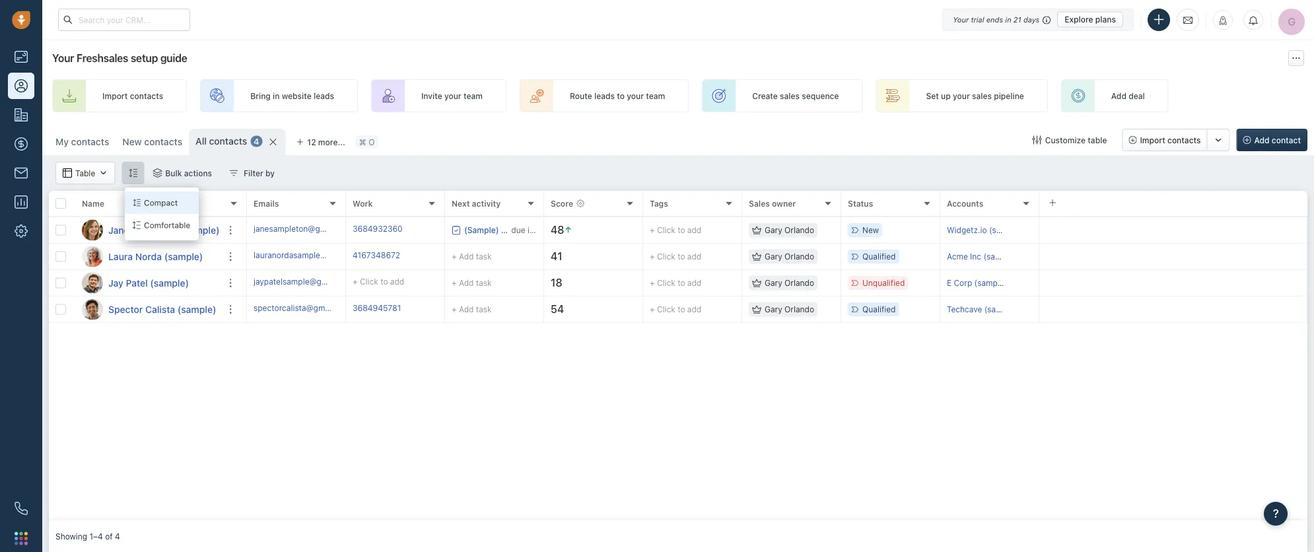 Task type: describe. For each thing, give the bounding box(es) containing it.
cell for 54
[[1039, 296, 1307, 322]]

techcave
[[947, 305, 982, 314]]

laura
[[108, 251, 133, 262]]

inc
[[970, 252, 981, 261]]

41
[[551, 250, 562, 263]]

acme inc (sample) link
[[947, 252, 1016, 261]]

my
[[55, 136, 69, 147]]

qualified for 41
[[862, 252, 896, 261]]

3 your from the left
[[953, 91, 970, 100]]

corp
[[954, 278, 972, 288]]

3684932360
[[353, 224, 403, 233]]

jay patel (sample) link
[[108, 276, 189, 290]]

1 team from the left
[[464, 91, 483, 100]]

(sample) for e corp (sample)
[[974, 278, 1007, 288]]

3684945781
[[353, 303, 401, 313]]

create
[[752, 91, 778, 100]]

laura norda (sample)
[[108, 251, 203, 262]]

container_wx8msf4aqz5i3rn1 image for customize
[[1033, 135, 1042, 145]]

4 inside all contacts 4
[[254, 137, 259, 146]]

spector
[[108, 304, 143, 315]]

cell for 18
[[1039, 270, 1307, 296]]

all
[[196, 136, 207, 147]]

setup
[[131, 52, 158, 64]]

j image for jay patel (sample)
[[82, 272, 103, 294]]

+ click to add for 18
[[650, 278, 701, 288]]

website
[[282, 91, 311, 100]]

1 your from the left
[[444, 91, 461, 100]]

⌘
[[359, 137, 366, 147]]

jane sampleton (sample)
[[108, 225, 220, 235]]

add deal
[[1111, 91, 1145, 100]]

task for 18
[[476, 278, 492, 288]]

cell for 41
[[1039, 244, 1307, 269]]

invite
[[421, 91, 442, 100]]

1 orlando from the top
[[785, 225, 814, 235]]

compact
[[144, 198, 178, 207]]

janesampleton@gmail.com
[[254, 224, 353, 233]]

jane
[[108, 225, 129, 235]]

freshsales
[[76, 52, 128, 64]]

⌘ o
[[359, 137, 375, 147]]

task for 54
[[476, 305, 492, 314]]

deal
[[1129, 91, 1145, 100]]

(sample) for jane sampleton (sample)
[[181, 225, 220, 235]]

actions
[[184, 168, 212, 178]]

import contacts group
[[1122, 129, 1230, 151]]

new for new
[[862, 225, 879, 235]]

2 your from the left
[[627, 91, 644, 100]]

style_myh0__igzzd8unmi image
[[128, 168, 138, 178]]

widgetz.io (sample)
[[947, 225, 1022, 235]]

techcave (sample)
[[947, 305, 1017, 314]]

48
[[551, 224, 564, 236]]

set up your sales pipeline
[[926, 91, 1024, 100]]

+ add task for 18
[[452, 278, 492, 288]]

add deal link
[[1061, 79, 1169, 112]]

container_wx8msf4aqz5i3rn1 image for bulk
[[153, 168, 162, 178]]

filter by button
[[221, 162, 283, 184]]

ends
[[986, 15, 1003, 24]]

days
[[1023, 15, 1039, 24]]

import for import contacts button
[[1140, 135, 1165, 145]]

click for 41
[[657, 252, 675, 261]]

customize
[[1045, 135, 1086, 145]]

my contacts
[[55, 136, 109, 147]]

s image
[[82, 299, 103, 320]]

set
[[926, 91, 939, 100]]

1 sales from the left
[[780, 91, 800, 100]]

gary orlando for 54
[[765, 305, 814, 314]]

filter
[[244, 168, 263, 178]]

customize table
[[1045, 135, 1107, 145]]

gary orlando for 18
[[765, 278, 814, 288]]

press space to select this row. row containing 48
[[247, 217, 1307, 244]]

contacts inside import contacts link
[[130, 91, 163, 100]]

press space to select this row. row containing spector calista (sample)
[[49, 296, 247, 323]]

1 gary orlando from the top
[[765, 225, 814, 235]]

all contacts 4
[[196, 136, 259, 147]]

janesampleton@gmail.com link
[[254, 223, 353, 237]]

(sample) for jay patel (sample)
[[150, 277, 189, 288]]

e corp (sample)
[[947, 278, 1007, 288]]

more...
[[318, 137, 345, 147]]

orlando for 54
[[785, 305, 814, 314]]

route
[[570, 91, 592, 100]]

showing 1–4 of 4
[[55, 532, 120, 541]]

next activity
[[452, 199, 501, 208]]

laura norda (sample) link
[[108, 250, 203, 263]]

accounts
[[947, 199, 983, 208]]

import contacts for import contacts link
[[102, 91, 163, 100]]

owner
[[772, 199, 796, 208]]

lauranordasample@gmail.com link
[[254, 250, 366, 264]]

name row
[[49, 191, 247, 217]]

name column header
[[75, 191, 247, 217]]

explore plans
[[1065, 15, 1116, 24]]

import contacts for import contacts button
[[1140, 135, 1201, 145]]

bring in website leads link
[[200, 79, 358, 112]]

qualified for 54
[[862, 305, 896, 314]]

import contacts link
[[52, 79, 187, 112]]

press space to select this row. row containing jay patel (sample)
[[49, 270, 247, 296]]

(sample) down e corp (sample)
[[984, 305, 1017, 314]]

12 more... button
[[289, 133, 352, 151]]

invite your team
[[421, 91, 483, 100]]

+ add task for 41
[[452, 252, 492, 261]]

comfortable
[[144, 221, 190, 230]]

add inside add contact button
[[1254, 135, 1270, 145]]

email image
[[1183, 14, 1193, 25]]

e corp (sample) link
[[947, 278, 1007, 288]]

bulk actions
[[165, 168, 212, 178]]

by
[[265, 168, 275, 178]]

(sample) for laura norda (sample)
[[164, 251, 203, 262]]

status
[[848, 199, 873, 208]]

add contact
[[1254, 135, 1301, 145]]

freshworks switcher image
[[15, 532, 28, 545]]

gary for 54
[[765, 305, 782, 314]]

patel
[[126, 277, 148, 288]]

task for 41
[[476, 252, 492, 261]]

gary for 18
[[765, 278, 782, 288]]

activity
[[472, 199, 501, 208]]

table button
[[55, 162, 115, 184]]



Task type: vqa. For each thing, say whether or not it's contained in the screenshot.
'Sort' associated with Sort ascending A → Z
no



Task type: locate. For each thing, give the bounding box(es) containing it.
row group containing 48
[[247, 217, 1307, 323]]

+ add task
[[452, 252, 492, 261], [452, 278, 492, 288], [452, 305, 492, 314]]

3 + click to add from the top
[[650, 278, 701, 288]]

widgetz.io
[[947, 225, 987, 235]]

0 vertical spatial qualified
[[862, 252, 896, 261]]

add contact button
[[1236, 129, 1307, 151]]

invite your team link
[[371, 79, 506, 112]]

1 horizontal spatial in
[[1005, 15, 1011, 24]]

2 team from the left
[[646, 91, 665, 100]]

sales
[[780, 91, 800, 100], [972, 91, 992, 100]]

sales owner
[[749, 199, 796, 208]]

o
[[369, 137, 375, 147]]

techcave (sample) link
[[947, 305, 1017, 314]]

import contacts down deal
[[1140, 135, 1201, 145]]

to for jaypatelsample@gmail.com
[[678, 278, 685, 288]]

container_wx8msf4aqz5i3rn1 image inside press space to select this row. row
[[752, 278, 761, 288]]

(sample) up spector calista (sample)
[[150, 277, 189, 288]]

1 vertical spatial container_wx8msf4aqz5i3rn1 image
[[153, 168, 162, 178]]

new contacts button
[[116, 129, 189, 155], [122, 136, 182, 147]]

click for 54
[[657, 305, 675, 314]]

j image left jay
[[82, 272, 103, 294]]

press space to select this row. row containing laura norda (sample)
[[49, 244, 247, 270]]

4 gary from the top
[[765, 305, 782, 314]]

1 vertical spatial task
[[476, 278, 492, 288]]

4 orlando from the top
[[785, 305, 814, 314]]

add for 41
[[459, 252, 474, 261]]

j image
[[82, 220, 103, 241], [82, 272, 103, 294]]

unqualified
[[862, 278, 905, 288]]

1 vertical spatial 4
[[115, 532, 120, 541]]

0 horizontal spatial team
[[464, 91, 483, 100]]

import contacts down setup
[[102, 91, 163, 100]]

bulk actions button
[[144, 162, 221, 184]]

0 horizontal spatial leads
[[314, 91, 334, 100]]

row group containing jane sampleton (sample)
[[49, 217, 247, 323]]

in left 21
[[1005, 15, 1011, 24]]

to for janesampleton@gmail.com
[[678, 225, 685, 235]]

1 + add task from the top
[[452, 252, 492, 261]]

press space to select this row. row containing 18
[[247, 270, 1307, 296]]

0 horizontal spatial import
[[102, 91, 128, 100]]

+ add task for 54
[[452, 305, 492, 314]]

0 horizontal spatial your
[[444, 91, 461, 100]]

4 + click to add from the top
[[650, 305, 701, 314]]

orlando
[[785, 225, 814, 235], [785, 252, 814, 261], [785, 278, 814, 288], [785, 305, 814, 314]]

+ click to add
[[650, 225, 701, 235], [650, 252, 701, 261], [650, 278, 701, 288], [650, 305, 701, 314]]

+
[[650, 225, 655, 235], [650, 252, 655, 261], [452, 252, 457, 261], [353, 277, 358, 286], [650, 278, 655, 288], [452, 278, 457, 288], [650, 305, 655, 314], [452, 305, 457, 314]]

0 horizontal spatial container_wx8msf4aqz5i3rn1 image
[[153, 168, 162, 178]]

0 horizontal spatial new
[[122, 136, 142, 147]]

team
[[464, 91, 483, 100], [646, 91, 665, 100]]

score
[[551, 199, 573, 208]]

3 + add task from the top
[[452, 305, 492, 314]]

2 vertical spatial task
[[476, 305, 492, 314]]

jane sampleton (sample) link
[[108, 224, 220, 237]]

3 task from the top
[[476, 305, 492, 314]]

3684932360 link
[[353, 223, 403, 237]]

add for 18
[[687, 278, 701, 288]]

import down deal
[[1140, 135, 1165, 145]]

3 gary from the top
[[765, 278, 782, 288]]

new for new contacts
[[122, 136, 142, 147]]

(sample) for spector calista (sample)
[[178, 304, 216, 315]]

route leads to your team
[[570, 91, 665, 100]]

bring
[[250, 91, 271, 100]]

sales
[[749, 199, 770, 208]]

new inside press space to select this row. row
[[862, 225, 879, 235]]

4
[[254, 137, 259, 146], [115, 532, 120, 541]]

0 vertical spatial j image
[[82, 220, 103, 241]]

qualified down unqualified
[[862, 305, 896, 314]]

your for your freshsales setup guide
[[52, 52, 74, 64]]

click for 18
[[657, 278, 675, 288]]

create sales sequence
[[752, 91, 839, 100]]

1 + click to add from the top
[[650, 225, 701, 235]]

your trial ends in 21 days
[[953, 15, 1039, 24]]

l image
[[82, 246, 103, 267]]

2 task from the top
[[476, 278, 492, 288]]

import inside button
[[1140, 135, 1165, 145]]

of
[[105, 532, 113, 541]]

12 more...
[[307, 137, 345, 147]]

3 gary orlando from the top
[[765, 278, 814, 288]]

2 cell from the top
[[1039, 244, 1307, 269]]

1 leads from the left
[[314, 91, 334, 100]]

0 vertical spatial new
[[122, 136, 142, 147]]

0 horizontal spatial sales
[[780, 91, 800, 100]]

4 up filter by
[[254, 137, 259, 146]]

import contacts button
[[1122, 129, 1207, 151]]

2 + click to add from the top
[[650, 252, 701, 261]]

gary for 41
[[765, 252, 782, 261]]

0 vertical spatial import contacts
[[102, 91, 163, 100]]

2 leads from the left
[[594, 91, 615, 100]]

calista
[[145, 304, 175, 315]]

press space to select this row. row containing 41
[[247, 244, 1307, 270]]

1 qualified from the top
[[862, 252, 896, 261]]

new
[[122, 136, 142, 147], [862, 225, 879, 235]]

(sample) right corp
[[974, 278, 1007, 288]]

press space to select this row. row containing 54
[[247, 296, 1307, 323]]

1 horizontal spatial sales
[[972, 91, 992, 100]]

1 vertical spatial import
[[1140, 135, 1165, 145]]

import contacts inside button
[[1140, 135, 1201, 145]]

set up your sales pipeline link
[[876, 79, 1048, 112]]

your right route
[[627, 91, 644, 100]]

(sample) right calista
[[178, 304, 216, 315]]

1 gary from the top
[[765, 225, 782, 235]]

(sample) for acme inc (sample)
[[984, 252, 1016, 261]]

orlando for 18
[[785, 278, 814, 288]]

import down your freshsales setup guide
[[102, 91, 128, 100]]

container_wx8msf4aqz5i3rn1 image
[[63, 168, 72, 178], [99, 168, 108, 178], [229, 168, 238, 178], [452, 226, 461, 235], [752, 226, 761, 235], [752, 252, 761, 261], [752, 305, 761, 314]]

your for your trial ends in 21 days
[[953, 15, 969, 24]]

1 vertical spatial import contacts
[[1140, 135, 1201, 145]]

to for spectorcalista@gmail.com
[[678, 305, 685, 314]]

your right invite
[[444, 91, 461, 100]]

1 j image from the top
[[82, 220, 103, 241]]

2 gary from the top
[[765, 252, 782, 261]]

4 right of
[[115, 532, 120, 541]]

container_wx8msf4aqz5i3rn1 image inside filter by button
[[229, 168, 238, 178]]

add for 41
[[687, 252, 701, 261]]

press space to select this row. row
[[49, 217, 247, 244], [247, 217, 1307, 244], [49, 244, 247, 270], [247, 244, 1307, 270], [49, 270, 247, 296], [247, 270, 1307, 296], [49, 296, 247, 323], [247, 296, 1307, 323]]

table
[[75, 168, 95, 178]]

your left freshsales
[[52, 52, 74, 64]]

0 vertical spatial container_wx8msf4aqz5i3rn1 image
[[1033, 135, 1042, 145]]

0 horizontal spatial in
[[273, 91, 280, 100]]

filter by
[[244, 168, 275, 178]]

3684945781 link
[[353, 302, 401, 316]]

contacts inside import contacts button
[[1167, 135, 1201, 145]]

next
[[452, 199, 470, 208]]

2 + add task from the top
[[452, 278, 492, 288]]

sales left pipeline
[[972, 91, 992, 100]]

1 horizontal spatial import
[[1140, 135, 1165, 145]]

1–4
[[89, 532, 103, 541]]

container_wx8msf4aqz5i3rn1 image
[[1033, 135, 1042, 145], [153, 168, 162, 178], [752, 278, 761, 288]]

(sample) down jane sampleton (sample) link
[[164, 251, 203, 262]]

your freshsales setup guide
[[52, 52, 187, 64]]

jaypatelsample@gmail.com
[[254, 277, 355, 286]]

in right the bring
[[273, 91, 280, 100]]

trial
[[971, 15, 984, 24]]

0 vertical spatial 4
[[254, 137, 259, 146]]

3 orlando from the top
[[785, 278, 814, 288]]

2 gary orlando from the top
[[765, 252, 814, 261]]

contact
[[1272, 135, 1301, 145]]

row group
[[49, 217, 247, 323], [247, 217, 1307, 323]]

(sample) right sampleton
[[181, 225, 220, 235]]

grid
[[49, 190, 1307, 520]]

2 j image from the top
[[82, 272, 103, 294]]

2 horizontal spatial container_wx8msf4aqz5i3rn1 image
[[1033, 135, 1042, 145]]

route leads to your team link
[[520, 79, 689, 112]]

4167348672 link
[[353, 250, 400, 264]]

1 vertical spatial your
[[52, 52, 74, 64]]

name
[[82, 199, 104, 208]]

3 cell from the top
[[1039, 270, 1307, 296]]

1 vertical spatial + add task
[[452, 278, 492, 288]]

0 horizontal spatial your
[[52, 52, 74, 64]]

sales right create
[[780, 91, 800, 100]]

1 vertical spatial j image
[[82, 272, 103, 294]]

1 cell from the top
[[1039, 217, 1307, 243]]

0 vertical spatial task
[[476, 252, 492, 261]]

2 sales from the left
[[972, 91, 992, 100]]

1 horizontal spatial team
[[646, 91, 665, 100]]

0 horizontal spatial import contacts
[[102, 91, 163, 100]]

qualified up unqualified
[[862, 252, 896, 261]]

4 gary orlando from the top
[[765, 305, 814, 314]]

add for 54
[[687, 305, 701, 314]]

(sample)
[[181, 225, 220, 235], [989, 225, 1022, 235], [164, 251, 203, 262], [984, 252, 1016, 261], [150, 277, 189, 288], [974, 278, 1007, 288], [178, 304, 216, 315], [984, 305, 1017, 314]]

+ click to add for 54
[[650, 305, 701, 314]]

cell
[[1039, 217, 1307, 243], [1039, 244, 1307, 269], [1039, 270, 1307, 296], [1039, 296, 1307, 322]]

4167348672
[[353, 251, 400, 260]]

1 horizontal spatial your
[[627, 91, 644, 100]]

2 row group from the left
[[247, 217, 1307, 323]]

2 orlando from the top
[[785, 252, 814, 261]]

orlando for 41
[[785, 252, 814, 261]]

grid containing 48
[[49, 190, 1307, 520]]

leads
[[314, 91, 334, 100], [594, 91, 615, 100]]

1 horizontal spatial container_wx8msf4aqz5i3rn1 image
[[752, 278, 761, 288]]

import contacts
[[102, 91, 163, 100], [1140, 135, 1201, 145]]

new up style_myh0__igzzd8unmi image at top left
[[122, 136, 142, 147]]

j image left jane
[[82, 220, 103, 241]]

phone image
[[15, 502, 28, 515]]

bring in website leads
[[250, 91, 334, 100]]

all contacts link
[[196, 135, 247, 148]]

guide
[[160, 52, 187, 64]]

pipeline
[[994, 91, 1024, 100]]

+ click to add for 41
[[650, 252, 701, 261]]

work
[[353, 199, 373, 208]]

new contacts
[[122, 136, 182, 147]]

(sample) up acme inc (sample)
[[989, 225, 1022, 235]]

1 vertical spatial qualified
[[862, 305, 896, 314]]

jaypatelsample@gmail.com link
[[254, 276, 355, 290]]

2 horizontal spatial your
[[953, 91, 970, 100]]

add for 54
[[459, 305, 474, 314]]

my contacts button
[[49, 129, 116, 155], [55, 136, 109, 147]]

to for lauranordasample@gmail.com
[[678, 252, 685, 261]]

explore
[[1065, 15, 1093, 24]]

phone element
[[8, 495, 34, 522]]

2 vertical spatial container_wx8msf4aqz5i3rn1 image
[[752, 278, 761, 288]]

dialog
[[125, 188, 199, 240]]

table
[[1088, 135, 1107, 145]]

spector calista (sample) link
[[108, 303, 216, 316]]

add for 18
[[459, 278, 474, 288]]

acme inc (sample)
[[947, 252, 1016, 261]]

sequence
[[802, 91, 839, 100]]

2 vertical spatial + add task
[[452, 305, 492, 314]]

widgetz.io (sample) link
[[947, 225, 1022, 235]]

leads right route
[[594, 91, 615, 100]]

1 task from the top
[[476, 252, 492, 261]]

jaypatelsample@gmail.com + click to add
[[254, 277, 404, 286]]

norda
[[135, 251, 162, 262]]

lauranordasample@gmail.com
[[254, 251, 366, 260]]

(sample) right "inc"
[[984, 252, 1016, 261]]

0 vertical spatial import
[[102, 91, 128, 100]]

0 vertical spatial + add task
[[452, 252, 492, 261]]

dialog containing compact
[[125, 188, 199, 240]]

gary
[[765, 225, 782, 235], [765, 252, 782, 261], [765, 278, 782, 288], [765, 305, 782, 314]]

import for import contacts link
[[102, 91, 128, 100]]

1 horizontal spatial your
[[953, 15, 969, 24]]

4 cell from the top
[[1039, 296, 1307, 322]]

Search your CRM... text field
[[58, 9, 190, 31]]

explore plans link
[[1057, 12, 1123, 27]]

leads right website
[[314, 91, 334, 100]]

jay patel (sample)
[[108, 277, 189, 288]]

1 row group from the left
[[49, 217, 247, 323]]

add inside add deal link
[[1111, 91, 1126, 100]]

21
[[1013, 15, 1021, 24]]

1 horizontal spatial 4
[[254, 137, 259, 146]]

0 horizontal spatial 4
[[115, 532, 120, 541]]

1 horizontal spatial leads
[[594, 91, 615, 100]]

up
[[941, 91, 951, 100]]

new down status at the top of the page
[[862, 225, 879, 235]]

container_wx8msf4aqz5i3rn1 image inside customize table button
[[1033, 135, 1042, 145]]

2 qualified from the top
[[862, 305, 896, 314]]

acme
[[947, 252, 968, 261]]

your right up at the right top
[[953, 91, 970, 100]]

gary orlando for 41
[[765, 252, 814, 261]]

0 vertical spatial your
[[953, 15, 969, 24]]

your left trial
[[953, 15, 969, 24]]

1 vertical spatial in
[[273, 91, 280, 100]]

press space to select this row. row containing jane sampleton (sample)
[[49, 217, 247, 244]]

to
[[617, 91, 625, 100], [678, 225, 685, 235], [678, 252, 685, 261], [380, 277, 388, 286], [678, 278, 685, 288], [678, 305, 685, 314]]

1 horizontal spatial new
[[862, 225, 879, 235]]

0 vertical spatial in
[[1005, 15, 1011, 24]]

18
[[551, 276, 562, 289]]

1 vertical spatial new
[[862, 225, 879, 235]]

j image for jane sampleton (sample)
[[82, 220, 103, 241]]

import
[[102, 91, 128, 100], [1140, 135, 1165, 145]]

1 horizontal spatial import contacts
[[1140, 135, 1201, 145]]

container_wx8msf4aqz5i3rn1 image inside bulk actions button
[[153, 168, 162, 178]]

spectorcalista@gmail.com 3684945781
[[254, 303, 401, 313]]



